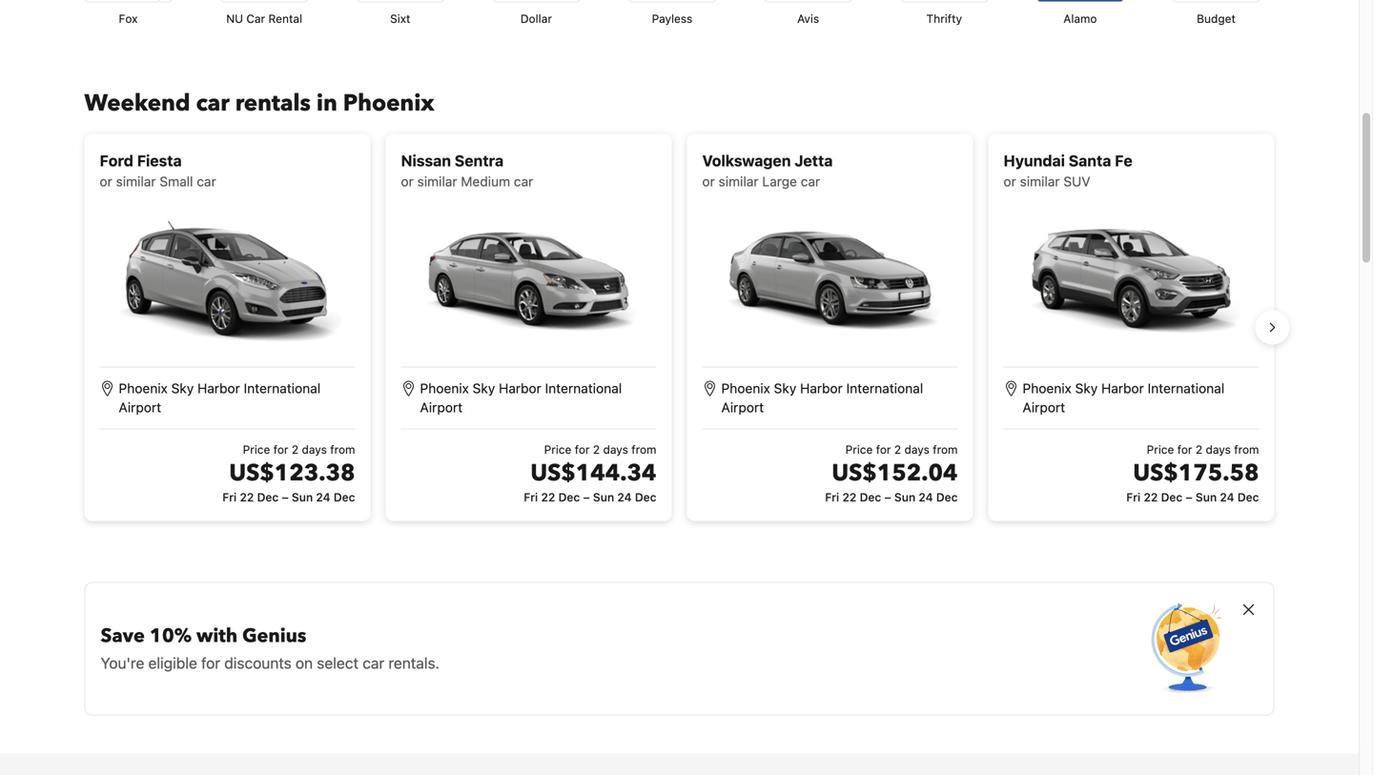 Task type: vqa. For each thing, say whether or not it's contained in the screenshot.


Task type: locate. For each thing, give the bounding box(es) containing it.
international up the price for 2 days from us$144.34 fri 22 dec – sun 24 dec
[[545, 380, 622, 396]]

or inside the "nissan sentra or similar medium car"
[[401, 173, 414, 189]]

similar inside volkswagen jetta or similar large car
[[719, 173, 759, 189]]

fri for us$175.58
[[1127, 491, 1141, 504]]

or down ford
[[100, 173, 112, 189]]

24 inside the price for 2 days from us$175.58 fri 22 dec – sun 24 dec
[[1220, 491, 1235, 504]]

for up the us$144.34
[[575, 443, 590, 456]]

similar down ford
[[116, 173, 156, 189]]

price for 2 days from us$175.58 fri 22 dec – sun 24 dec
[[1127, 443, 1260, 504]]

for up us$175.58
[[1178, 443, 1193, 456]]

thrifty
[[927, 12, 962, 25]]

or inside hyundai santa fe or similar suv
[[1004, 173, 1017, 189]]

22 inside the price for 2 days from us$144.34 fri 22 dec – sun 24 dec
[[541, 491, 555, 504]]

3 price from the left
[[846, 443, 873, 456]]

phoenix sky harbor international airport for us$123.38
[[119, 380, 321, 415]]

sky for us$175.58
[[1076, 380, 1098, 396]]

1 – from the left
[[282, 491, 289, 504]]

sun down the us$144.34
[[593, 491, 614, 504]]

for down with
[[201, 654, 220, 672]]

days inside price for 2 days from us$123.38 fri 22 dec – sun 24 dec
[[302, 443, 327, 456]]

for inside price for 2 days from us$123.38 fri 22 dec – sun 24 dec
[[274, 443, 289, 456]]

2 2 from the left
[[593, 443, 600, 456]]

22 down us$123.38
[[240, 491, 254, 504]]

4 22 from the left
[[1144, 491, 1158, 504]]

car for us$152.04
[[801, 173, 820, 189]]

4 harbor from the left
[[1102, 380, 1144, 396]]

from
[[330, 443, 355, 456], [632, 443, 657, 456], [933, 443, 958, 456], [1235, 443, 1260, 456]]

4 from from the left
[[1235, 443, 1260, 456]]

2 up us$152.04
[[895, 443, 902, 456]]

or for us$152.04
[[703, 173, 715, 189]]

2 sun from the left
[[593, 491, 614, 504]]

similar inside ford fiesta or similar small car
[[116, 173, 156, 189]]

4 sun from the left
[[1196, 491, 1217, 504]]

from for us$144.34
[[632, 443, 657, 456]]

22 for us$175.58
[[1144, 491, 1158, 504]]

2 up us$123.38
[[292, 443, 299, 456]]

days up us$175.58
[[1206, 443, 1231, 456]]

fri inside "price for 2 days from us$152.04 fri 22 dec – sun 24 dec"
[[825, 491, 840, 504]]

car inside the "nissan sentra or similar medium car"
[[514, 173, 534, 189]]

2 up the us$144.34
[[593, 443, 600, 456]]

22 inside "price for 2 days from us$152.04 fri 22 dec – sun 24 dec"
[[843, 491, 857, 504]]

– for us$152.04
[[885, 491, 892, 504]]

from inside "price for 2 days from us$152.04 fri 22 dec – sun 24 dec"
[[933, 443, 958, 456]]

4 sky from the left
[[1076, 380, 1098, 396]]

1 harbor from the left
[[198, 380, 240, 396]]

22 for us$123.38
[[240, 491, 254, 504]]

2 inside price for 2 days from us$123.38 fri 22 dec – sun 24 dec
[[292, 443, 299, 456]]

2 international from the left
[[545, 380, 622, 396]]

– inside the price for 2 days from us$175.58 fri 22 dec – sun 24 dec
[[1186, 491, 1193, 504]]

days
[[302, 443, 327, 456], [603, 443, 628, 456], [905, 443, 930, 456], [1206, 443, 1231, 456]]

car right medium
[[514, 173, 534, 189]]

1 from from the left
[[330, 443, 355, 456]]

24 down the us$144.34
[[618, 491, 632, 504]]

– inside price for 2 days from us$123.38 fri 22 dec – sun 24 dec
[[282, 491, 289, 504]]

2 22 from the left
[[541, 491, 555, 504]]

1 sun from the left
[[292, 491, 313, 504]]

similar inside the "nissan sentra or similar medium car"
[[417, 173, 457, 189]]

4 airport from the left
[[1023, 399, 1066, 415]]

24 down us$175.58
[[1220, 491, 1235, 504]]

car inside volkswagen jetta or similar large car
[[801, 173, 820, 189]]

3 harbor from the left
[[800, 380, 843, 396]]

2 up us$175.58
[[1196, 443, 1203, 456]]

fri inside the price for 2 days from us$175.58 fri 22 dec – sun 24 dec
[[1127, 491, 1141, 504]]

3 from from the left
[[933, 443, 958, 456]]

4 2 from the left
[[1196, 443, 1203, 456]]

4 similar from the left
[[1020, 173, 1060, 189]]

1 price from the left
[[243, 443, 270, 456]]

2 or from the left
[[401, 173, 414, 189]]

sky
[[171, 380, 194, 396], [473, 380, 495, 396], [774, 380, 797, 396], [1076, 380, 1098, 396]]

car for us$123.38
[[197, 173, 216, 189]]

1 phoenix sky harbor international airport from the left
[[119, 380, 321, 415]]

for up us$152.04
[[876, 443, 891, 456]]

3 fri from the left
[[825, 491, 840, 504]]

ford fiesta or similar small car
[[100, 151, 216, 189]]

from inside the price for 2 days from us$175.58 fri 22 dec – sun 24 dec
[[1235, 443, 1260, 456]]

2 inside the price for 2 days from us$175.58 fri 22 dec – sun 24 dec
[[1196, 443, 1203, 456]]

from up us$123.38
[[330, 443, 355, 456]]

1 24 from the left
[[316, 491, 331, 504]]

2 days from the left
[[603, 443, 628, 456]]

fri inside price for 2 days from us$123.38 fri 22 dec – sun 24 dec
[[223, 491, 237, 504]]

22 inside price for 2 days from us$123.38 fri 22 dec – sun 24 dec
[[240, 491, 254, 504]]

4 24 from the left
[[1220, 491, 1235, 504]]

3 dec from the left
[[559, 491, 580, 504]]

6 dec from the left
[[937, 491, 958, 504]]

3 – from the left
[[885, 491, 892, 504]]

phoenix sky harbor international airport for us$144.34
[[420, 380, 622, 415]]

4 phoenix sky harbor international airport from the left
[[1023, 380, 1225, 415]]

sun down us$175.58
[[1196, 491, 1217, 504]]

car down the jetta
[[801, 173, 820, 189]]

3 similar from the left
[[719, 173, 759, 189]]

24 inside "price for 2 days from us$152.04 fri 22 dec – sun 24 dec"
[[919, 491, 933, 504]]

sky for us$152.04
[[774, 380, 797, 396]]

or inside volkswagen jetta or similar large car
[[703, 173, 715, 189]]

2 inside the price for 2 days from us$144.34 fri 22 dec – sun 24 dec
[[593, 443, 600, 456]]

days inside "price for 2 days from us$152.04 fri 22 dec – sun 24 dec"
[[905, 443, 930, 456]]

rentals
[[235, 88, 311, 119]]

fe
[[1115, 151, 1133, 170]]

from inside the price for 2 days from us$144.34 fri 22 dec – sun 24 dec
[[632, 443, 657, 456]]

us$175.58
[[1134, 458, 1260, 489]]

22 down the us$144.34
[[541, 491, 555, 504]]

sun inside the price for 2 days from us$144.34 fri 22 dec – sun 24 dec
[[593, 491, 614, 504]]

or for us$123.38
[[100, 173, 112, 189]]

from up us$175.58
[[1235, 443, 1260, 456]]

2 similar from the left
[[417, 173, 457, 189]]

international
[[244, 380, 321, 396], [545, 380, 622, 396], [847, 380, 924, 396], [1148, 380, 1225, 396]]

–
[[282, 491, 289, 504], [583, 491, 590, 504], [885, 491, 892, 504], [1186, 491, 1193, 504]]

fri down us$152.04
[[825, 491, 840, 504]]

1 22 from the left
[[240, 491, 254, 504]]

22 down us$175.58
[[1144, 491, 1158, 504]]

payless
[[652, 12, 693, 25]]

2 phoenix sky harbor international airport from the left
[[420, 380, 622, 415]]

days inside the price for 2 days from us$144.34 fri 22 dec – sun 24 dec
[[603, 443, 628, 456]]

or
[[100, 173, 112, 189], [401, 173, 414, 189], [703, 173, 715, 189], [1004, 173, 1017, 189]]

1 or from the left
[[100, 173, 112, 189]]

international up the price for 2 days from us$175.58 fri 22 dec – sun 24 dec
[[1148, 380, 1225, 396]]

days inside the price for 2 days from us$175.58 fri 22 dec – sun 24 dec
[[1206, 443, 1231, 456]]

airport for us$123.38
[[119, 399, 161, 415]]

airport for us$144.34
[[420, 399, 463, 415]]

sun inside "price for 2 days from us$152.04 fri 22 dec – sun 24 dec"
[[895, 491, 916, 504]]

similar
[[116, 173, 156, 189], [417, 173, 457, 189], [719, 173, 759, 189], [1020, 173, 1060, 189]]

3 2 from the left
[[895, 443, 902, 456]]

3 sky from the left
[[774, 380, 797, 396]]

24 inside price for 2 days from us$123.38 fri 22 dec – sun 24 dec
[[316, 491, 331, 504]]

4 dec from the left
[[635, 491, 657, 504]]

2 price from the left
[[544, 443, 572, 456]]

car right select at the bottom left of the page
[[363, 654, 385, 672]]

for inside "price for 2 days from us$152.04 fri 22 dec – sun 24 dec"
[[876, 443, 891, 456]]

price up us$152.04
[[846, 443, 873, 456]]

for inside the price for 2 days from us$144.34 fri 22 dec – sun 24 dec
[[575, 443, 590, 456]]

car right small
[[197, 173, 216, 189]]

fri down us$175.58
[[1127, 491, 1141, 504]]

sun for us$152.04
[[895, 491, 916, 504]]

1 days from the left
[[302, 443, 327, 456]]

1 sky from the left
[[171, 380, 194, 396]]

24 inside the price for 2 days from us$144.34 fri 22 dec – sun 24 dec
[[618, 491, 632, 504]]

medium
[[461, 173, 510, 189]]

weekend car rentals in phoenix
[[84, 88, 435, 119]]

4 or from the left
[[1004, 173, 1017, 189]]

22
[[240, 491, 254, 504], [541, 491, 555, 504], [843, 491, 857, 504], [1144, 491, 1158, 504]]

price inside the price for 2 days from us$144.34 fri 22 dec – sun 24 dec
[[544, 443, 572, 456]]

4 price from the left
[[1147, 443, 1175, 456]]

2 for us$144.34
[[593, 443, 600, 456]]

3 international from the left
[[847, 380, 924, 396]]

or for us$144.34
[[401, 173, 414, 189]]

2 inside "price for 2 days from us$152.04 fri 22 dec – sun 24 dec"
[[895, 443, 902, 456]]

fox
[[119, 12, 138, 25]]

harbor
[[198, 380, 240, 396], [499, 380, 542, 396], [800, 380, 843, 396], [1102, 380, 1144, 396]]

phoenix for us$144.34
[[420, 380, 469, 396]]

international up "price for 2 days from us$152.04 fri 22 dec – sun 24 dec"
[[847, 380, 924, 396]]

2 – from the left
[[583, 491, 590, 504]]

price
[[243, 443, 270, 456], [544, 443, 572, 456], [846, 443, 873, 456], [1147, 443, 1175, 456]]

save 10% with genius you're eligible for discounts on select car rentals.
[[101, 623, 440, 672]]

2 harbor from the left
[[499, 380, 542, 396]]

similar down nissan
[[417, 173, 457, 189]]

sun down us$152.04
[[895, 491, 916, 504]]

2 for us$152.04
[[895, 443, 902, 456]]

days up us$152.04
[[905, 443, 930, 456]]

22 down us$152.04
[[843, 491, 857, 504]]

airport for us$175.58
[[1023, 399, 1066, 415]]

similar down hyundai
[[1020, 173, 1060, 189]]

10%
[[150, 623, 192, 649]]

4 fri from the left
[[1127, 491, 1141, 504]]

2 from from the left
[[632, 443, 657, 456]]

or inside ford fiesta or similar small car
[[100, 173, 112, 189]]

– down us$152.04
[[885, 491, 892, 504]]

fri down the us$144.34
[[524, 491, 538, 504]]

large
[[762, 173, 797, 189]]

suv
[[1064, 173, 1091, 189]]

from for us$175.58
[[1235, 443, 1260, 456]]

24 down us$152.04
[[919, 491, 933, 504]]

2 sky from the left
[[473, 380, 495, 396]]

price inside the price for 2 days from us$175.58 fri 22 dec – sun 24 dec
[[1147, 443, 1175, 456]]

for inside the price for 2 days from us$175.58 fri 22 dec – sun 24 dec
[[1178, 443, 1193, 456]]

us$144.34
[[531, 458, 657, 489]]

2 fri from the left
[[524, 491, 538, 504]]

24 down us$123.38
[[316, 491, 331, 504]]

sun
[[292, 491, 313, 504], [593, 491, 614, 504], [895, 491, 916, 504], [1196, 491, 1217, 504]]

2 for us$123.38
[[292, 443, 299, 456]]

3 24 from the left
[[919, 491, 933, 504]]

sun down us$123.38
[[292, 491, 313, 504]]

sun inside the price for 2 days from us$175.58 fri 22 dec – sun 24 dec
[[1196, 491, 1217, 504]]

budget
[[1197, 12, 1236, 25]]

22 inside the price for 2 days from us$175.58 fri 22 dec – sun 24 dec
[[1144, 491, 1158, 504]]

price up us$175.58
[[1147, 443, 1175, 456]]

– down the us$144.34
[[583, 491, 590, 504]]

sun for us$144.34
[[593, 491, 614, 504]]

sun inside price for 2 days from us$123.38 fri 22 dec – sun 24 dec
[[292, 491, 313, 504]]

car
[[246, 12, 265, 25]]

24 for us$175.58
[[1220, 491, 1235, 504]]

harbor for us$123.38
[[198, 380, 240, 396]]

– for us$144.34
[[583, 491, 590, 504]]

3 or from the left
[[703, 173, 715, 189]]

for
[[274, 443, 289, 456], [575, 443, 590, 456], [876, 443, 891, 456], [1178, 443, 1193, 456], [201, 654, 220, 672]]

eligible
[[148, 654, 197, 672]]

fri down us$123.38
[[223, 491, 237, 504]]

for up us$123.38
[[274, 443, 289, 456]]

3 airport from the left
[[722, 399, 764, 415]]

24
[[316, 491, 331, 504], [618, 491, 632, 504], [919, 491, 933, 504], [1220, 491, 1235, 504]]

car for us$144.34
[[514, 173, 534, 189]]

3 sun from the left
[[895, 491, 916, 504]]

4 international from the left
[[1148, 380, 1225, 396]]

airport
[[119, 399, 161, 415], [420, 399, 463, 415], [722, 399, 764, 415], [1023, 399, 1066, 415]]

from up us$152.04
[[933, 443, 958, 456]]

– down us$123.38
[[282, 491, 289, 504]]

1 2 from the left
[[292, 443, 299, 456]]

– down us$175.58
[[1186, 491, 1193, 504]]

fri
[[223, 491, 237, 504], [524, 491, 538, 504], [825, 491, 840, 504], [1127, 491, 1141, 504]]

4 – from the left
[[1186, 491, 1193, 504]]

with
[[196, 623, 238, 649]]

3 22 from the left
[[843, 491, 857, 504]]

fri for us$144.34
[[524, 491, 538, 504]]

harbor for us$144.34
[[499, 380, 542, 396]]

– inside the price for 2 days from us$144.34 fri 22 dec – sun 24 dec
[[583, 491, 590, 504]]

car inside ford fiesta or similar small car
[[197, 173, 216, 189]]

fri inside the price for 2 days from us$144.34 fri 22 dec – sun 24 dec
[[524, 491, 538, 504]]

price inside "price for 2 days from us$152.04 fri 22 dec – sun 24 dec"
[[846, 443, 873, 456]]

price up the us$144.34
[[544, 443, 572, 456]]

volkswagen
[[703, 151, 791, 170]]

international up price for 2 days from us$123.38 fri 22 dec – sun 24 dec
[[244, 380, 321, 396]]

2 airport from the left
[[420, 399, 463, 415]]

price inside price for 2 days from us$123.38 fri 22 dec – sun 24 dec
[[243, 443, 270, 456]]

region
[[69, 126, 1290, 529]]

3 phoenix sky harbor international airport from the left
[[722, 380, 924, 415]]

phoenix
[[343, 88, 435, 119], [119, 380, 168, 396], [420, 380, 469, 396], [722, 380, 771, 396], [1023, 380, 1072, 396]]

days up the us$144.34
[[603, 443, 628, 456]]

or down nissan
[[401, 173, 414, 189]]

1 international from the left
[[244, 380, 321, 396]]

1 similar from the left
[[116, 173, 156, 189]]

from inside price for 2 days from us$123.38 fri 22 dec – sun 24 dec
[[330, 443, 355, 456]]

similar down volkswagen
[[719, 173, 759, 189]]

phoenix sky harbor international airport
[[119, 380, 321, 415], [420, 380, 622, 415], [722, 380, 924, 415], [1023, 380, 1225, 415]]

2 24 from the left
[[618, 491, 632, 504]]

3 days from the left
[[905, 443, 930, 456]]

price for us$123.38
[[243, 443, 270, 456]]

dec
[[257, 491, 279, 504], [334, 491, 355, 504], [559, 491, 580, 504], [635, 491, 657, 504], [860, 491, 882, 504], [937, 491, 958, 504], [1161, 491, 1183, 504], [1238, 491, 1260, 504]]

from up the us$144.34
[[632, 443, 657, 456]]

fiesta
[[137, 151, 182, 170]]

for inside save 10% with genius you're eligible for discounts on select car rentals.
[[201, 654, 220, 672]]

1 airport from the left
[[119, 399, 161, 415]]

– inside "price for 2 days from us$152.04 fri 22 dec – sun 24 dec"
[[885, 491, 892, 504]]

volkswagen jetta image
[[716, 203, 945, 355]]

days up us$123.38
[[302, 443, 327, 456]]

for for us$175.58
[[1178, 443, 1193, 456]]

price up us$123.38
[[243, 443, 270, 456]]

or down hyundai
[[1004, 173, 1017, 189]]

2
[[292, 443, 299, 456], [593, 443, 600, 456], [895, 443, 902, 456], [1196, 443, 1203, 456]]

car
[[196, 88, 230, 119], [197, 173, 216, 189], [514, 173, 534, 189], [801, 173, 820, 189], [363, 654, 385, 672]]

1 fri from the left
[[223, 491, 237, 504]]

7 dec from the left
[[1161, 491, 1183, 504]]

4 days from the left
[[1206, 443, 1231, 456]]

or down volkswagen
[[703, 173, 715, 189]]



Task type: describe. For each thing, give the bounding box(es) containing it.
volkswagen jetta or similar large car
[[703, 151, 833, 189]]

similar for us$152.04
[[719, 173, 759, 189]]

jetta
[[795, 151, 833, 170]]

nissan sentra image
[[414, 203, 643, 355]]

car inside save 10% with genius you're eligible for discounts on select car rentals.
[[363, 654, 385, 672]]

sky for us$123.38
[[171, 380, 194, 396]]

– for us$175.58
[[1186, 491, 1193, 504]]

nu
[[226, 12, 243, 25]]

in
[[317, 88, 337, 119]]

22 for us$144.34
[[541, 491, 555, 504]]

days for us$123.38
[[302, 443, 327, 456]]

24 for us$144.34
[[618, 491, 632, 504]]

rental
[[269, 12, 302, 25]]

phoenix for us$123.38
[[119, 380, 168, 396]]

nu car rental
[[226, 12, 302, 25]]

santa
[[1069, 151, 1112, 170]]

price for 2 days from us$123.38 fri 22 dec – sun 24 dec
[[223, 443, 355, 504]]

avis
[[798, 12, 820, 25]]

price for us$152.04
[[846, 443, 873, 456]]

harbor for us$152.04
[[800, 380, 843, 396]]

discounts
[[224, 654, 292, 672]]

sentra
[[455, 151, 504, 170]]

for for us$144.34
[[575, 443, 590, 456]]

select
[[317, 654, 359, 672]]

ford
[[100, 151, 133, 170]]

nissan
[[401, 151, 451, 170]]

5 dec from the left
[[860, 491, 882, 504]]

rentals.
[[389, 654, 440, 672]]

small
[[160, 173, 193, 189]]

fri for us$152.04
[[825, 491, 840, 504]]

similar for us$144.34
[[417, 173, 457, 189]]

24 for us$152.04
[[919, 491, 933, 504]]

days for us$175.58
[[1206, 443, 1231, 456]]

from for us$123.38
[[330, 443, 355, 456]]

region containing us$123.38
[[69, 126, 1290, 529]]

alamo
[[1064, 12, 1097, 25]]

ford fiesta image
[[113, 203, 342, 355]]

you're
[[101, 654, 144, 672]]

similar for us$123.38
[[116, 173, 156, 189]]

sun for us$123.38
[[292, 491, 313, 504]]

phoenix sky harbor international airport for us$175.58
[[1023, 380, 1225, 415]]

similar inside hyundai santa fe or similar suv
[[1020, 173, 1060, 189]]

weekend
[[84, 88, 190, 119]]

phoenix sky harbor international airport for us$152.04
[[722, 380, 924, 415]]

us$123.38
[[229, 458, 355, 489]]

sixt
[[390, 12, 411, 25]]

international for us$144.34
[[545, 380, 622, 396]]

car left rentals
[[196, 88, 230, 119]]

days for us$144.34
[[603, 443, 628, 456]]

24 for us$123.38
[[316, 491, 331, 504]]

genius
[[242, 623, 307, 649]]

for for us$123.38
[[274, 443, 289, 456]]

phoenix for us$175.58
[[1023, 380, 1072, 396]]

international for us$123.38
[[244, 380, 321, 396]]

dollar
[[521, 12, 552, 25]]

international for us$175.58
[[1148, 380, 1225, 396]]

price for 2 days from us$144.34 fri 22 dec – sun 24 dec
[[524, 443, 657, 504]]

international for us$152.04
[[847, 380, 924, 396]]

2 for us$175.58
[[1196, 443, 1203, 456]]

sky for us$144.34
[[473, 380, 495, 396]]

save
[[101, 623, 145, 649]]

hyundai santa fe or similar suv
[[1004, 151, 1133, 189]]

days for us$152.04
[[905, 443, 930, 456]]

hyundai
[[1004, 151, 1065, 170]]

phoenix for us$152.04
[[722, 380, 771, 396]]

airport for us$152.04
[[722, 399, 764, 415]]

nissan sentra or similar medium car
[[401, 151, 534, 189]]

2 dec from the left
[[334, 491, 355, 504]]

price for us$175.58
[[1147, 443, 1175, 456]]

for for us$152.04
[[876, 443, 891, 456]]

harbor for us$175.58
[[1102, 380, 1144, 396]]

hyundai santa fe image
[[1017, 203, 1246, 355]]

1 dec from the left
[[257, 491, 279, 504]]

us$152.04
[[832, 458, 958, 489]]

price for us$144.34
[[544, 443, 572, 456]]

sun for us$175.58
[[1196, 491, 1217, 504]]

price for 2 days from us$152.04 fri 22 dec – sun 24 dec
[[825, 443, 958, 504]]

8 dec from the left
[[1238, 491, 1260, 504]]

– for us$123.38
[[282, 491, 289, 504]]

on
[[296, 654, 313, 672]]

22 for us$152.04
[[843, 491, 857, 504]]

from for us$152.04
[[933, 443, 958, 456]]

fri for us$123.38
[[223, 491, 237, 504]]



